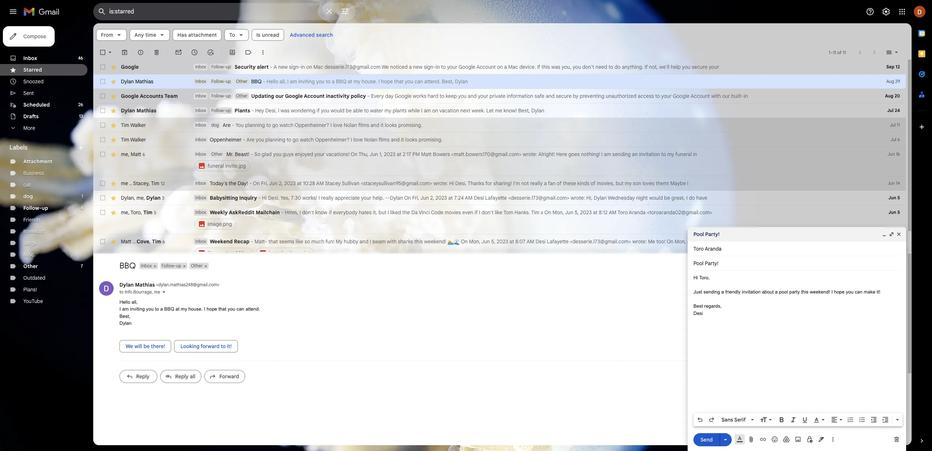 Task type: describe. For each thing, give the bounding box(es) containing it.
to right the hard on the left of the page
[[440, 93, 444, 99]]

at left the 10
[[715, 239, 720, 245]]

1 vertical spatial was
[[281, 107, 290, 114]]

3
[[162, 195, 164, 201]]

2 our from the left
[[722, 93, 730, 99]]

2023 up the yes,
[[284, 180, 296, 187]]

2 horizontal spatial mon,
[[675, 239, 686, 245]]

appreciate
[[335, 195, 360, 201]]

1 horizontal spatial 11
[[843, 50, 846, 55]]

2 horizontal spatial account
[[691, 93, 710, 99]]

Message Body text field
[[694, 275, 901, 412]]

large
[[23, 240, 37, 247]]

1 horizontal spatial account
[[477, 64, 496, 70]]

a
[[274, 64, 277, 70]]

0 horizontal spatial would
[[331, 107, 345, 114]]

jun right x
[[565, 210, 574, 216]]

send
[[701, 437, 713, 444]]

bbq main content
[[93, 23, 912, 452]]

help
[[671, 64, 681, 70]]

jun left 1,
[[370, 151, 378, 158]]

2 horizontal spatial 6
[[898, 137, 900, 142]]

0 horizontal spatial this
[[415, 239, 423, 245]]

2:17
[[403, 151, 411, 158]]

tim walker for inbox
[[121, 137, 146, 143]]

1 horizontal spatial do
[[689, 195, 695, 201]]

1 vertical spatial jul
[[890, 122, 896, 128]]

4 row from the top
[[93, 103, 906, 118]]

hello inside hello all, i am inviting you to a bbq at my house. i hope that you can attend. best, dylan
[[120, 300, 130, 305]]

day!
[[238, 180, 248, 187]]

week.
[[472, 107, 485, 114]]

a inside hello all, i am inviting you to a bbq at my house. i hope that you can attend. best, dylan
[[160, 307, 163, 312]]

aug for aug 29
[[887, 79, 894, 84]]

1 horizontal spatial hi
[[449, 180, 454, 187]]

weekend! inside cell
[[424, 239, 446, 245]]

a left device.
[[504, 64, 507, 70]]

cell for matt
[[194, 151, 870, 173]]

any
[[135, 32, 144, 38]]

and down water
[[371, 122, 379, 129]]

inbox inside button
[[141, 263, 152, 269]]

walker for inbox
[[130, 137, 146, 143]]

matt up me .. stacey , tim 12
[[131, 151, 141, 158]]

0 vertical spatial fri,
[[261, 180, 268, 187]]

at left 10:28
[[297, 180, 302, 187]]

jun down pool
[[687, 239, 696, 245]]

2023 down inbox today's the day! - on fri, jun 2, 2023 at 10:28 am stacey sullivan <staceysullivan95@gmail.com> wrote: hi desi, thanks for sharing! i'm not really a fan of these kinds of movies, but my son loves them! maybe i
[[436, 195, 447, 201]]

italic ‪(⌘i)‬ image
[[790, 417, 797, 424]]

1 vertical spatial nolan
[[364, 137, 378, 143]]

to inside hello all, i am inviting you to a bbq at my house. i hope that you can attend. best, dylan
[[155, 307, 159, 312]]

mathias for bbq
[[135, 78, 153, 85]]

to right need
[[609, 64, 613, 70]]

more options image
[[831, 437, 835, 444]]

other up the 'plants'
[[236, 93, 248, 99]]

access
[[638, 93, 654, 99]]

inbox inside inbox weekend recap
[[195, 239, 206, 244]]

me up me .. stacey , tim 12
[[121, 151, 128, 158]]

.. for stacey
[[129, 180, 132, 187]]

main menu image
[[9, 7, 17, 16]]

it! inside the message body text box
[[877, 290, 881, 295]]

1 vertical spatial looks
[[405, 137, 417, 143]]

1 vertical spatial funeral
[[208, 163, 224, 169]]

jun down pop out image
[[889, 239, 897, 244]]

1 horizontal spatial 5,
[[575, 210, 579, 216]]

1 horizontal spatial funeral
[[676, 151, 692, 158]]

Search mail text field
[[109, 8, 321, 15]]

follow- for plants
[[211, 108, 226, 113]]

0 horizontal spatial planning
[[245, 122, 265, 129]]

here
[[556, 151, 567, 158]]

insert photo image
[[795, 437, 802, 444]]

2023 left 8:07 at right bottom
[[497, 239, 508, 245]]

just sending a friendly invitation about a pool party this weekend! i hope you can make it!
[[694, 290, 881, 295]]

on right day!
[[253, 180, 260, 187]]

starred link
[[23, 67, 42, 73]]

dylan up the google accounts team
[[121, 78, 134, 85]]

a right noticed
[[409, 64, 412, 70]]

hubby
[[344, 239, 358, 245]]

🌊 image
[[454, 239, 460, 245]]

on down "<staceysullivan95@gmail.com>"
[[404, 195, 411, 201]]

wrote: left hi,
[[571, 195, 585, 201]]

0 horizontal spatial the
[[229, 180, 236, 187]]

dylan down "<staceysullivan95@gmail.com>"
[[390, 195, 403, 201]]

0 vertical spatial desi,
[[265, 107, 277, 114]]

matt-
[[255, 239, 267, 245]]

jun left '14'
[[888, 181, 895, 186]]

1 vertical spatial films
[[379, 137, 390, 143]]

discard draft ‪(⌘⇧d)‬ image
[[893, 437, 901, 444]]

irrelevant link
[[23, 228, 45, 235]]

we will be there! button
[[120, 340, 171, 353]]

jun down jun 14
[[889, 195, 897, 201]]

0 horizontal spatial on
[[306, 64, 312, 70]]

0 vertical spatial lafayette
[[485, 195, 507, 201]]

1 for dog
[[81, 194, 83, 199]]

0 vertical spatial go
[[272, 122, 278, 129]]

i'm
[[513, 180, 520, 187]]

jul for promising.
[[891, 137, 897, 142]]

be inside button
[[144, 343, 150, 350]]

0 horizontal spatial do
[[615, 64, 621, 70]]

0 horizontal spatial 5,
[[491, 239, 496, 245]]

movies,
[[597, 180, 615, 187]]

to inside looking forward to it! button
[[221, 343, 226, 350]]

device.
[[520, 64, 536, 70]]

weekly
[[210, 210, 228, 216]]

sharks
[[398, 239, 413, 245]]

row containing google
[[93, 60, 906, 74]]

at left 2:17
[[397, 151, 401, 158]]

me left the show details icon
[[154, 289, 160, 295]]

hello all, i am inviting you to a bbq at my house. i hope that you can attend. best, dylan
[[120, 300, 260, 326]]

1 horizontal spatial it
[[401, 137, 404, 143]]

snooze image
[[191, 49, 198, 56]]

wondering
[[291, 107, 315, 114]]

inbox inside inbox today's the day! - on fri, jun 2, 2023 at 10:28 am stacey sullivan <staceysullivan95@gmail.com> wrote: hi desi, thanks for sharing! i'm not really a fan of these kinds of movies, but my son loves them! maybe i
[[195, 181, 206, 186]]

am right 10:28
[[316, 180, 324, 187]]

sep 12
[[887, 64, 900, 70]]

more image
[[259, 49, 267, 56]]

2 horizontal spatial on
[[497, 64, 503, 70]]

indent more ‪(⌘])‬ image
[[882, 417, 889, 424]]

0 vertical spatial it
[[381, 122, 384, 129]]

attend. inside hello all, i am inviting you to a bbq at my house. i hope that you can attend. best, dylan
[[246, 307, 260, 312]]

1 vertical spatial are
[[247, 137, 255, 143]]

for
[[486, 180, 492, 187]]

reply for reply all
[[175, 374, 189, 380]]

numbered list ‪(⌘⇧7)‬ image
[[847, 417, 854, 424]]

inbox inside inbox babysitting inquiry - hi desi, yes, 7:30 works! i really appreciate your help. --dylan on fri, jun 2, 2023 at 7:24 am desi lafayette <desserie.l73@gmail.com> wrote: hi, dylan wednesday night would be great, i do have
[[195, 195, 206, 201]]

outdated
[[23, 275, 45, 282]]

today's
[[210, 180, 227, 187]]

me up the me , toro , tim 5
[[137, 195, 144, 201]]

follow- inside 'labels' navigation
[[23, 205, 42, 212]]

1 horizontal spatial of
[[591, 180, 596, 187]]

0 horizontal spatial stacey
[[133, 180, 149, 187]]

me right let
[[495, 107, 502, 114]]

show details image
[[162, 290, 166, 295]]

my up "policy"
[[354, 78, 361, 85]]

0 horizontal spatial <desserie.l73@gmail.com>
[[508, 195, 570, 201]]

insert link ‪(⌘k)‬ image
[[760, 437, 767, 444]]

tim walker for are
[[121, 122, 146, 129]]

1 horizontal spatial can
[[415, 78, 423, 85]]

0 horizontal spatial secure
[[556, 93, 572, 99]]

1 horizontal spatial stacey
[[325, 180, 341, 187]]

1 horizontal spatial mon,
[[553, 210, 564, 216]]

0 vertical spatial 12
[[896, 64, 900, 70]]

0 vertical spatial all,
[[280, 78, 286, 85]]

0 vertical spatial be
[[346, 107, 352, 114]]

inquiry
[[239, 195, 257, 201]]

1 horizontal spatial inviting
[[298, 78, 315, 85]]

next
[[460, 107, 471, 114]]

scheduled link
[[23, 102, 50, 108]]

settings image
[[882, 7, 891, 16]]

looking forward to it! button
[[174, 340, 238, 353]]

labels image
[[245, 49, 252, 56]]

has
[[178, 32, 187, 38]]

support image
[[866, 7, 875, 16]]

up for plants - hey desi, i was wondering if you would be able to water my plants while i am on vacation next week. let me know! best, dylan
[[226, 108, 231, 113]]

7:30
[[291, 195, 301, 201]]

weekend! inside the message body text box
[[810, 290, 830, 295]]

the inside cell
[[402, 210, 410, 216]]

1 horizontal spatial watch
[[300, 137, 314, 143]]

da
[[411, 210, 418, 216]]

jun left 16
[[888, 152, 895, 157]]

toggle split pane mode image
[[886, 49, 893, 56]]

jul for i
[[888, 108, 894, 113]]

am inside hello all, i am inviting you to a bbq at my house. i hope that you can attend. best, dylan
[[122, 307, 129, 312]]

1 new from the left
[[278, 64, 288, 70]]

0 horizontal spatial nolan
[[344, 122, 357, 129]]

unauthorized
[[606, 93, 637, 99]]

in inside cell
[[693, 151, 697, 158]]

1 horizontal spatial don't
[[482, 210, 494, 216]]

1 vertical spatial lafayette
[[547, 239, 569, 245]]

2023 right 1,
[[384, 151, 396, 158]]

aranda inside pool party! dialog
[[705, 246, 722, 253]]

more
[[23, 125, 35, 132]]

wrote: left me
[[633, 239, 647, 245]]

am right 8:12
[[609, 210, 617, 216]]

report spam image
[[137, 49, 144, 56]]

on left thu,
[[351, 151, 358, 158]]

beast!
[[235, 151, 249, 158]]

my right water
[[385, 107, 391, 114]]

askreddit
[[229, 210, 255, 216]]

1 horizontal spatial would
[[649, 195, 663, 201]]

archive image
[[121, 49, 128, 56]]

wrote: up inbox babysitting inquiry - hi desi, yes, 7:30 works! i really appreciate your help. --dylan on fri, jun 2, 2023 at 7:24 am desi lafayette <desserie.l73@gmail.com> wrote: hi, dylan wednesday night would be great, i do have
[[434, 180, 448, 187]]

dylan up info.bourrage
[[120, 282, 134, 288]]

2 horizontal spatial be
[[664, 195, 670, 201]]

2 horizontal spatial 11
[[897, 122, 900, 128]]

0 horizontal spatial account
[[304, 93, 325, 99]]

2 mac from the left
[[508, 64, 518, 70]]

inbox babysitting inquiry - hi desi, yes, 7:30 works! i really appreciate your help. --dylan on fri, jun 2, 2023 at 7:24 am desi lafayette <desserie.l73@gmail.com> wrote: hi, dylan wednesday night would be great, i do have
[[195, 195, 708, 201]]

to right the access
[[656, 93, 660, 99]]

and up week.
[[468, 93, 477, 99]]

redo ‪(⌘y)‬ image
[[708, 417, 716, 424]]

dog inside 'labels' navigation
[[23, 193, 33, 200]]

jun up vinci
[[421, 195, 429, 201]]

dylan down the google accounts team
[[121, 107, 135, 114]]

that inside cell
[[269, 239, 278, 245]]

1 vertical spatial promising.
[[419, 137, 443, 143]]

follow-up for updating
[[211, 93, 231, 99]]

am right while
[[424, 107, 431, 114]]

insert signature image
[[818, 437, 825, 444]]

plans!
[[23, 287, 37, 293]]

sans serif option
[[720, 417, 750, 424]]

5 down '14'
[[898, 195, 900, 201]]

dylan down safe at the top right of page
[[532, 107, 544, 114]]

at left 8:07 at right bottom
[[510, 239, 514, 245]]

0 vertical spatial house.
[[362, 78, 377, 85]]

7 row from the top
[[93, 147, 906, 176]]

irrelevant
[[23, 228, 45, 235]]

2 horizontal spatial don't
[[583, 64, 594, 70]]

you inside the message body text box
[[846, 290, 854, 295]]

1 horizontal spatial really
[[530, 180, 543, 187]]

1 vertical spatial best,
[[518, 107, 530, 114]]

0 horizontal spatial mon,
[[469, 239, 481, 245]]

0 vertical spatial films
[[358, 122, 369, 129]]

follow-up inside 'labels' navigation
[[23, 205, 48, 212]]

0 horizontal spatial love
[[333, 122, 343, 129]]

drafts
[[23, 113, 39, 120]]

but inside cell
[[379, 210, 386, 216]]

tom
[[504, 210, 513, 216]]

2023 down hi,
[[580, 210, 592, 216]]

search
[[316, 32, 333, 38]]

walker for are
[[130, 122, 146, 129]]

from button
[[96, 29, 127, 41]]

me
[[648, 239, 655, 245]]

up for security alert - a new sign-in on mac desserie.l73@gmail.com we noticed a new sign-in to your google account on a mac device. if this was you, you don't need to do anything. if not, we'll help you secure your
[[226, 64, 231, 70]]

10 row from the top
[[93, 206, 906, 235]]

1 horizontal spatial was
[[552, 64, 561, 70]]

pool party!
[[694, 231, 720, 238]]

1 horizontal spatial like
[[495, 210, 503, 216]]

inbox inside the inbox weekly askreddit mailchain - hmm, i don't know if everybody hates it, but i liked the da vinci code movies even if i don't like tom hanks. tim x on mon, jun 5, 2023 at 8:12 am toro aranda <toroaranda02@gmail.com>
[[195, 210, 206, 215]]

to up keep in the top of the page
[[441, 64, 446, 70]]

more button
[[0, 122, 87, 134]]

hmm,
[[285, 210, 298, 216]]

1 horizontal spatial this
[[542, 64, 550, 70]]

1 horizontal spatial but
[[616, 180, 624, 187]]

0 horizontal spatial of
[[557, 180, 562, 187]]

6 inside me , matt 6
[[143, 152, 145, 157]]

to up guys
[[287, 137, 291, 143]]

0 vertical spatial oppenheimer?
[[295, 122, 329, 129]]

babysitting
[[210, 195, 238, 201]]

row containing dylan
[[93, 191, 906, 206]]

am right 8:07 at right bottom
[[527, 239, 534, 245]]

to info.bourrage , me
[[120, 289, 160, 295]]

on right the "🌊" 'icon'
[[461, 239, 468, 245]]

to left info.bourrage
[[120, 289, 124, 295]]

1 horizontal spatial love
[[354, 137, 363, 143]]

advanced search button
[[287, 28, 336, 42]]

jun right the "🌊" 'icon'
[[482, 239, 490, 245]]

0 horizontal spatial 11
[[833, 50, 837, 55]]

matt right pm
[[421, 151, 432, 158]]

dylan mathias cell
[[120, 282, 220, 288]]

jun up mailchain
[[269, 180, 278, 187]]

are - you planning to go watch oppenheimer? i love nolan films and it looks promising.
[[223, 122, 422, 129]]

follow- for security
[[211, 64, 226, 70]]

1 mac from the left
[[313, 64, 323, 70]]

me up dylan , me , dylan 3
[[121, 180, 128, 187]]

to right the you
[[266, 122, 271, 129]]

have
[[697, 195, 708, 201]]

follow- for updating
[[211, 93, 226, 99]]

bulleted list ‪(⌘⇧8)‬ image
[[859, 417, 866, 424]]

follow-up link
[[23, 205, 48, 212]]

0 horizontal spatial like
[[296, 239, 303, 245]]

5 up close icon
[[898, 210, 900, 215]]

1 horizontal spatial planning
[[266, 137, 285, 143]]

matt left cove
[[121, 238, 131, 245]]

am right 7:24
[[465, 195, 473, 201]]

at inside hello all, i am inviting you to a bbq at my house. i hope that you can attend. best, dylan
[[176, 307, 180, 312]]

security
[[235, 64, 256, 70]]

serif
[[735, 417, 746, 424]]

other link
[[23, 263, 38, 270]]

at left 7:24
[[448, 195, 453, 201]]

and right hubby
[[360, 239, 369, 245]]

advanced search options image
[[338, 4, 353, 19]]

🏊 image
[[448, 239, 454, 245]]

me down dylan , me , dylan 3
[[121, 209, 128, 216]]

other inside button
[[191, 263, 203, 269]]

insert emoji ‪(⌘⇧2)‬ image
[[771, 437, 779, 444]]

2023 up toro aranda
[[703, 239, 714, 245]]

a up inactivity
[[332, 78, 335, 85]]

at down desserie.l73@gmail.com
[[348, 78, 352, 85]]

search mail image
[[95, 5, 109, 18]]

0 horizontal spatial watch
[[280, 122, 294, 129]]

1,
[[380, 151, 383, 158]]

row containing matt
[[93, 235, 906, 264]]

desserie.l73@gmail.com
[[325, 64, 381, 70]]

dylan left the 3 at the top
[[146, 195, 161, 201]]

2 horizontal spatial if
[[475, 210, 478, 216]]

alright!
[[538, 151, 555, 158]]

has attachment
[[178, 32, 217, 38]]

10
[[721, 239, 727, 245]]

hawaii
[[269, 250, 283, 257]]

pool party! dialog
[[688, 227, 907, 452]]

cell for cove
[[194, 238, 870, 260]]

mathias for plants
[[137, 107, 156, 114]]

0 horizontal spatial hi
[[262, 195, 267, 201]]

labels navigation
[[0, 23, 93, 452]]

a left friendly
[[722, 290, 724, 295]]

1 vertical spatial really
[[321, 195, 334, 201]]

am up the wondering
[[290, 78, 297, 85]]

water
[[370, 107, 383, 114]]

bbq left the "inbox" button
[[120, 261, 136, 271]]

other inside cell
[[211, 152, 223, 157]]

0 horizontal spatial looks
[[385, 122, 397, 129]]

8 row from the top
[[93, 176, 906, 191]]

i inside the message body text box
[[832, 290, 833, 295]]

1 horizontal spatial 2,
[[430, 195, 434, 201]]

fun!
[[326, 239, 335, 245]]

13
[[79, 114, 83, 119]]

1 horizontal spatial <desserie.l73@gmail.com>
[[570, 239, 631, 245]]

jun 5 for dylan
[[889, 195, 900, 201]]

invite.jpg
[[225, 163, 246, 169]]

glad
[[262, 151, 272, 158]]

hey
[[255, 107, 264, 114]]

clear search image
[[322, 4, 337, 19]]

vinci
[[419, 210, 430, 216]]

.. for cove
[[133, 238, 135, 245]]

unread
[[262, 32, 279, 38]]

0 horizontal spatial if
[[317, 107, 320, 114]]

wrote: left "alright!"
[[523, 151, 537, 158]]

dylan mathias for plants
[[121, 107, 156, 114]]

dylan up keep in the top of the page
[[455, 78, 468, 85]]

1 vertical spatial desi,
[[455, 180, 467, 187]]

dylan up the me , toro , tim 5
[[121, 195, 134, 201]]

0 horizontal spatial don't
[[302, 210, 314, 216]]

jun 5 for tim
[[889, 210, 900, 215]]

weekend
[[210, 239, 233, 245]]

move to inbox image
[[229, 49, 236, 56]]

0 vertical spatial 2,
[[279, 180, 283, 187]]

info.bourrage
[[125, 289, 152, 295]]

business link
[[23, 170, 44, 177]]

5 row from the top
[[93, 118, 906, 133]]

0 vertical spatial with
[[711, 93, 721, 99]]

2 horizontal spatial that
[[394, 78, 404, 85]]

so
[[305, 239, 310, 245]]

inactivity
[[326, 93, 350, 99]]

on right x
[[545, 210, 551, 216]]

to right the "able"
[[364, 107, 369, 114]]

other down security
[[236, 79, 248, 84]]

toro inside pool party! dialog
[[694, 246, 704, 253]]

son
[[633, 180, 642, 187]]

0 vertical spatial hope
[[381, 78, 393, 85]]

them!
[[656, 180, 669, 187]]

thu,
[[359, 151, 369, 158]]

1 vertical spatial go
[[293, 137, 299, 143]]

dylan mathias < dylan.mathias248@gmail.com >
[[120, 282, 220, 288]]

hi inside the message body text box
[[694, 275, 698, 281]]

sep
[[887, 64, 895, 70]]

reply for reply
[[136, 374, 149, 380]]

built-
[[732, 93, 744, 99]]

sending inside the message body text box
[[704, 290, 720, 295]]

follow-up for plants
[[211, 108, 231, 113]]



Task type: vqa. For each thing, say whether or not it's contained in the screenshot.
conquer, inside The omen showed, took me away Preparations are done, this can't last The mere reflection brought disgust No ordeal to conquer, this firm slit It sheds upon the floor, dripping into a pool Grant me sleep, take me under Like the wings of a dove, folding around I fade into this tender care
no



Task type: locate. For each thing, give the bounding box(es) containing it.
at left 8:12
[[593, 210, 598, 216]]

add to tasks image
[[207, 49, 214, 56]]

invitation right "an"
[[639, 151, 660, 158]]

other button
[[190, 263, 203, 269]]

hope inside hello all, i am inviting you to a bbq at my house. i hope that you can attend. best, dylan
[[207, 307, 217, 312]]

reply link
[[120, 370, 157, 383]]

2 walker from the top
[[130, 137, 146, 143]]

dog inside bbq main content
[[211, 122, 219, 128]]

cell for toro
[[194, 209, 870, 231]]

but right it,
[[379, 210, 386, 216]]

1 horizontal spatial looks
[[405, 137, 417, 143]]

follow-up for security
[[211, 64, 231, 70]]

2 row from the top
[[93, 74, 906, 89]]

funeral
[[676, 151, 692, 158], [208, 163, 224, 169]]

if right know
[[329, 210, 332, 216]]

0 vertical spatial aranda
[[629, 210, 646, 216]]

movies
[[445, 210, 461, 216]]

1 if from the left
[[537, 64, 540, 70]]

am inside cell
[[604, 151, 611, 158]]

1 inside bbq main content
[[829, 50, 831, 55]]

am
[[290, 78, 297, 85], [424, 107, 431, 114], [604, 151, 611, 158], [122, 307, 129, 312]]

toro aranda
[[694, 246, 722, 253]]

1 vertical spatial desi
[[536, 239, 546, 245]]

go up guys
[[293, 137, 299, 143]]

sign- up the hard on the left of the page
[[424, 64, 436, 70]]

hope left the make
[[834, 290, 845, 295]]

1 vertical spatial do
[[689, 195, 695, 201]]

1 horizontal spatial sign-
[[424, 64, 436, 70]]

bbq inside hello all, i am inviting you to a bbq at my house. i hope that you can attend. best, dylan
[[164, 307, 174, 312]]

follow- for bbq
[[211, 79, 226, 84]]

5, down pool
[[697, 239, 701, 245]]

1 dylan mathias from the top
[[121, 78, 153, 85]]

bbq up inactivity
[[336, 78, 346, 85]]

jul 6
[[891, 137, 900, 142]]

formatting options toolbar
[[694, 414, 903, 427]]

0 horizontal spatial funeral
[[208, 163, 224, 169]]

row containing google accounts team
[[93, 89, 906, 103]]

1 vertical spatial fri,
[[412, 195, 420, 201]]

0 horizontal spatial we
[[126, 343, 133, 350]]

stacey
[[133, 180, 149, 187], [325, 180, 341, 187]]

yes,
[[281, 195, 290, 201]]

invitation inside cell
[[639, 151, 660, 158]]

0 horizontal spatial attend.
[[246, 307, 260, 312]]

secure left by
[[556, 93, 572, 99]]

vacation
[[440, 107, 459, 114]]

and right safe at the top right of page
[[546, 93, 555, 99]]

wednesday
[[608, 195, 635, 201]]

12 inside me .. stacey , tim 12
[[161, 181, 165, 186]]

tim inside cell
[[531, 210, 540, 216]]

2 new from the left
[[413, 64, 423, 70]]

up for updating our google account inactivity policy - every day google works hard to keep you and your private information safe and secure by preventing unauthorized access to your google account with our built-in
[[226, 93, 231, 99]]

0 vertical spatial was
[[552, 64, 561, 70]]

other up dylan.mathias248@gmail.com
[[191, 263, 203, 269]]

an
[[632, 151, 638, 158]]

inviting inside hello all, i am inviting you to a bbq at my house. i hope that you can attend. best, dylan
[[130, 307, 145, 312]]

not,
[[649, 64, 658, 70]]

row
[[93, 60, 906, 74], [93, 74, 906, 89], [93, 89, 906, 103], [93, 103, 906, 118], [93, 118, 906, 133], [93, 133, 906, 147], [93, 147, 906, 176], [93, 176, 906, 191], [93, 191, 906, 206], [93, 206, 906, 235], [93, 235, 906, 264]]

<desserie.l73@gmail.com>
[[508, 195, 570, 201], [570, 239, 631, 245]]

we left noticed
[[382, 64, 389, 70]]

5 down dylan , me , dylan 3
[[154, 210, 156, 216]]

1 vertical spatial secure
[[556, 93, 572, 99]]

1 tim walker from the top
[[121, 122, 146, 129]]

on down advanced search popup button
[[306, 64, 312, 70]]

are left the you
[[223, 122, 231, 129]]

to inside cell
[[662, 151, 666, 158]]

2 vertical spatial mathias
[[135, 282, 155, 288]]

outdated link
[[23, 275, 45, 282]]

up inside 'labels' navigation
[[42, 205, 48, 212]]

desi, right 'hey'
[[265, 107, 277, 114]]

films down the "able"
[[358, 122, 369, 129]]

14
[[896, 181, 900, 186]]

dylan mathias up the google accounts team
[[121, 78, 153, 85]]

2 jun 5 from the top
[[889, 210, 900, 215]]

recap
[[234, 239, 250, 245]]

2 tim walker from the top
[[121, 137, 146, 143]]

0 horizontal spatial toro
[[131, 209, 141, 216]]

our left built-
[[722, 93, 730, 99]]

it! inside button
[[227, 343, 232, 350]]

my inside hello all, i am inviting you to a bbq at my house. i hope that you can attend. best, dylan
[[181, 307, 187, 312]]

tab list
[[912, 23, 932, 426]]

jul
[[888, 108, 894, 113], [890, 122, 896, 128], [891, 137, 897, 142]]

cell containing weekly askreddit mailchain
[[194, 209, 870, 231]]

undo ‪(⌘z)‬ image
[[697, 417, 704, 424]]

time
[[145, 32, 156, 38]]

1 vertical spatial cell
[[194, 209, 870, 231]]

best
[[694, 304, 703, 309]]

cell
[[194, 151, 870, 173], [194, 209, 870, 231], [194, 238, 870, 260]]

keep
[[446, 93, 457, 99]]

aranda
[[629, 210, 646, 216], [705, 246, 722, 253]]

jun up pop out image
[[889, 210, 897, 215]]

1 horizontal spatial secure
[[692, 64, 708, 70]]

stacey up dylan , me , dylan 3
[[133, 180, 149, 187]]

0 horizontal spatial that
[[219, 307, 226, 312]]

inbox inside 'labels' navigation
[[23, 55, 37, 62]]

a left pool
[[775, 290, 778, 295]]

liked
[[390, 210, 401, 216]]

of
[[838, 50, 842, 55], [557, 180, 562, 187], [591, 180, 596, 187]]

and down plants on the top left
[[391, 137, 400, 143]]

minimize image
[[882, 232, 888, 238]]

3 row from the top
[[93, 89, 906, 103]]

9 row from the top
[[93, 191, 906, 206]]

can inside hello all, i am inviting you to a bbq at my house. i hope that you can attend. best, dylan
[[237, 307, 244, 312]]

jul down "jul 24"
[[890, 122, 896, 128]]

more formatting options image
[[894, 417, 901, 424]]

any time
[[135, 32, 156, 38]]

planning
[[245, 122, 265, 129], [266, 137, 285, 143]]

jun 5 up pop out image
[[889, 210, 900, 215]]

to down to info.bourrage , me
[[155, 307, 159, 312]]

attach files image
[[748, 437, 755, 444]]

goes
[[569, 151, 580, 158]]

Subject field
[[694, 260, 901, 267]]

3 jun 5 from the top
[[889, 239, 900, 244]]

3 cell from the top
[[194, 238, 870, 260]]

it! right the make
[[877, 290, 881, 295]]

gmail image
[[23, 4, 63, 19]]

0 vertical spatial jul
[[888, 108, 894, 113]]

google
[[121, 64, 139, 70], [459, 64, 475, 70], [121, 93, 139, 99], [285, 93, 303, 99], [395, 93, 412, 99], [673, 93, 690, 99]]

cell containing mr. beast!
[[194, 151, 870, 173]]

like left tom
[[495, 210, 503, 216]]

and
[[468, 93, 477, 99], [546, 93, 555, 99], [371, 122, 379, 129], [391, 137, 400, 143], [360, 239, 369, 245]]

bold ‪(⌘b)‬ image
[[778, 417, 786, 424]]

hope inside the message body text box
[[834, 290, 845, 295]]

0 horizontal spatial go
[[272, 122, 278, 129]]

at
[[348, 78, 352, 85], [397, 151, 401, 158], [297, 180, 302, 187], [448, 195, 453, 201], [593, 210, 598, 216], [510, 239, 514, 245], [715, 239, 720, 245], [176, 307, 180, 312]]

help.
[[373, 195, 384, 201]]

1 horizontal spatial go
[[293, 137, 299, 143]]

don't
[[583, 64, 594, 70], [302, 210, 314, 216], [482, 210, 494, 216]]

0 vertical spatial that
[[394, 78, 404, 85]]

mathias down the google accounts team
[[137, 107, 156, 114]]

too!
[[657, 239, 666, 245]]

0 vertical spatial this
[[542, 64, 550, 70]]

1 row from the top
[[93, 60, 906, 74]]

plants - hey desi, i was wondering if you would be able to water my plants while i am on vacation next week. let me know! best, dylan
[[235, 107, 544, 114]]

2 dylan mathias from the top
[[121, 107, 156, 114]]

0 vertical spatial looks
[[385, 122, 397, 129]]

looks
[[385, 122, 397, 129], [405, 137, 417, 143]]

looking forward to it!
[[181, 343, 232, 350]]

my inside cell
[[668, 151, 674, 158]]

pool
[[779, 290, 788, 295]]

day
[[385, 93, 394, 99]]

0 vertical spatial promising.
[[398, 122, 422, 129]]

0 vertical spatial it!
[[877, 290, 881, 295]]

on right too!
[[667, 239, 674, 245]]

follow-up inside button
[[162, 263, 181, 269]]

pool
[[694, 231, 704, 238]]

with inside cell
[[387, 239, 397, 245]]

dylan mathias for bbq
[[121, 78, 153, 85]]

2 if from the left
[[645, 64, 648, 70]]

your inside cell
[[315, 151, 325, 158]]

2, up the yes,
[[279, 180, 283, 187]]

noticed
[[390, 64, 408, 70]]

attachment link
[[23, 158, 52, 165]]

desi inside best regards, desi
[[694, 311, 703, 316]]

sending inside cell
[[613, 151, 631, 158]]

0 vertical spatial cell
[[194, 151, 870, 173]]

1 vertical spatial inviting
[[130, 307, 145, 312]]

toro down wednesday
[[618, 210, 628, 216]]

2 vertical spatial best,
[[120, 314, 130, 319]]

cell containing weekend recap
[[194, 238, 870, 260]]

hi up mailchain
[[262, 195, 267, 201]]

security alert - a new sign-in on mac desserie.l73@gmail.com we noticed a new sign-in to your google account on a mac device. if this was you, you don't need to do anything. if not, we'll help you secure your
[[235, 64, 719, 70]]

1 horizontal spatial if
[[645, 64, 648, 70]]

bbq up updating
[[251, 78, 262, 85]]

–
[[831, 50, 833, 55]]

by
[[573, 93, 579, 99]]

None checkbox
[[99, 49, 106, 56], [99, 93, 106, 100], [99, 122, 106, 129], [99, 136, 106, 144], [99, 151, 106, 158], [99, 195, 106, 202], [99, 209, 106, 216], [99, 49, 106, 56], [99, 93, 106, 100], [99, 122, 106, 129], [99, 136, 106, 144], [99, 151, 106, 158], [99, 195, 106, 202], [99, 209, 106, 216]]

1 vertical spatial this
[[415, 239, 423, 245]]

private
[[490, 93, 506, 99]]

mon, right too!
[[675, 239, 686, 245]]

looks up 2:17
[[405, 137, 417, 143]]

dylan.mathias248@gmail.com
[[158, 282, 217, 288]]

1 horizontal spatial dog
[[211, 122, 219, 128]]

0 vertical spatial funeral
[[676, 151, 692, 158]]

of right kinds
[[591, 180, 596, 187]]

you inside cell
[[273, 151, 281, 158]]

desi down thanks
[[474, 195, 484, 201]]

2 horizontal spatial this
[[801, 290, 809, 295]]

0 horizontal spatial dog
[[23, 193, 33, 200]]

more send options image
[[722, 437, 729, 444]]

watch up enjoyed
[[300, 137, 314, 143]]

reply all link
[[160, 370, 202, 383]]

everybody
[[333, 210, 358, 216]]

watch down the wondering
[[280, 122, 294, 129]]

underline ‪(⌘u)‬ image
[[802, 417, 809, 424]]

new
[[278, 64, 288, 70], [413, 64, 423, 70]]

1 vertical spatial dylan mathias
[[121, 107, 156, 114]]

best, inside hello all, i am inviting you to a bbq at my house. i hope that you can attend. best, dylan
[[120, 314, 130, 319]]

1 vertical spatial 2,
[[430, 195, 434, 201]]

hello inside row
[[267, 78, 278, 85]]

works!
[[302, 195, 317, 201]]

0 horizontal spatial new
[[278, 64, 288, 70]]

to right forward
[[221, 343, 226, 350]]

inbox button
[[139, 263, 153, 269]]

1 horizontal spatial 6
[[163, 239, 165, 245]]

any time button
[[130, 29, 170, 41]]

toro
[[131, 209, 141, 216], [618, 210, 628, 216], [694, 246, 704, 253]]

20
[[895, 93, 900, 99]]

my left son
[[625, 180, 632, 187]]

with
[[711, 93, 721, 99], [387, 239, 397, 245]]

attend. inside row
[[425, 78, 441, 85]]

follow-up for bbq
[[211, 79, 231, 84]]

0 horizontal spatial best,
[[120, 314, 130, 319]]

this right sharks
[[415, 239, 423, 245]]

image.png
[[208, 221, 232, 228]]

me , toro , tim 5
[[121, 209, 156, 216]]

1 vertical spatial mathias
[[137, 107, 156, 114]]

2 vertical spatial jun 5
[[889, 239, 900, 244]]

toggle confidential mode image
[[806, 437, 814, 444]]

1 horizontal spatial 12
[[896, 64, 900, 70]]

hi left toro,
[[694, 275, 698, 281]]

snoozed link
[[23, 78, 44, 85]]

pop out image
[[889, 232, 895, 238]]

1 horizontal spatial hope
[[381, 78, 393, 85]]

mr. beast! - so glad you guys enjoyed your vacations! on thu, jun 1, 2023 at 2:17 pm matt bowers <matt.bowers170@gmail.com> wrote: alright! here goes nothing! i am sending an invitation to my funeral in
[[226, 151, 697, 158]]

0 horizontal spatial with
[[387, 239, 397, 245]]

1 horizontal spatial we
[[382, 64, 389, 70]]

0 vertical spatial secure
[[692, 64, 708, 70]]

dylan
[[121, 78, 134, 85], [455, 78, 468, 85], [121, 107, 135, 114], [532, 107, 544, 114], [121, 195, 134, 201], [146, 195, 161, 201], [390, 195, 403, 201], [594, 195, 607, 201], [120, 282, 134, 288], [120, 321, 132, 326]]

1 horizontal spatial attend.
[[425, 78, 441, 85]]

1 horizontal spatial best,
[[442, 78, 454, 85]]

None search field
[[93, 3, 356, 20]]

toro inside cell
[[618, 210, 628, 216]]

None checkbox
[[99, 63, 106, 71], [99, 78, 106, 85], [99, 107, 106, 114], [99, 180, 106, 187], [99, 238, 106, 246], [99, 63, 106, 71], [99, 78, 106, 85], [99, 107, 106, 114], [99, 180, 106, 187], [99, 238, 106, 246]]

24
[[895, 108, 900, 113]]

0 vertical spatial sending
[[613, 151, 631, 158]]

2 horizontal spatial of
[[838, 50, 842, 55]]

jul up jun 16
[[891, 137, 897, 142]]

policy
[[351, 93, 366, 99]]

up inside button
[[176, 263, 181, 269]]

films up 1,
[[379, 137, 390, 143]]

this inside the message body text box
[[801, 290, 809, 295]]

a left fan
[[544, 180, 547, 187]]

this right party
[[801, 290, 809, 295]]

dylan up we will be there!
[[120, 321, 132, 326]]

not
[[521, 180, 529, 187]]

7
[[81, 264, 83, 269]]

these
[[563, 180, 576, 187]]

0 vertical spatial really
[[530, 180, 543, 187]]

aug left 20
[[885, 93, 894, 99]]

1 for attachment
[[81, 159, 83, 164]]

2 reply from the left
[[175, 374, 189, 380]]

inbox inside inbox oppenheimer - are you planning to go watch oppenheimer? i love nolan films and it looks promising.
[[195, 137, 206, 142]]

other down misc. link
[[23, 263, 38, 270]]

2 vertical spatial hi
[[694, 275, 698, 281]]

dylan inside hello all, i am inviting you to a bbq at my house. i hope that you can attend. best, dylan
[[120, 321, 132, 326]]

jun 5 down jun 14
[[889, 195, 900, 201]]

best, up keep in the top of the page
[[442, 78, 454, 85]]

so
[[254, 151, 260, 158]]

be left great,
[[664, 195, 670, 201]]

just
[[694, 290, 702, 295]]

0 horizontal spatial 6
[[143, 152, 145, 157]]

invitation inside the message body text box
[[742, 290, 761, 295]]

of right fan
[[557, 180, 562, 187]]

5 down close icon
[[898, 239, 900, 244]]

1 sign- from the left
[[289, 64, 301, 70]]

close image
[[896, 232, 902, 238]]

hates
[[359, 210, 372, 216]]

dylan right hi,
[[594, 195, 607, 201]]

would
[[331, 107, 345, 114], [649, 195, 663, 201]]

1 vertical spatial planning
[[266, 137, 285, 143]]

your
[[447, 64, 458, 70], [709, 64, 719, 70], [478, 93, 488, 99], [662, 93, 672, 99], [315, 151, 325, 158], [361, 195, 371, 201]]

other inside 'labels' navigation
[[23, 263, 38, 270]]

do left have
[[689, 195, 695, 201]]

5
[[898, 195, 900, 201], [898, 210, 900, 215], [154, 210, 156, 216], [898, 239, 900, 244]]

2 vertical spatial desi,
[[268, 195, 279, 201]]

0 vertical spatial are
[[223, 122, 231, 129]]

mac down search
[[313, 64, 323, 70]]

2, up the code
[[430, 195, 434, 201]]

1 horizontal spatial on
[[432, 107, 438, 114]]

0 horizontal spatial fri,
[[261, 180, 268, 187]]

indent less ‪(⌘[)‬ image
[[870, 417, 878, 424]]

labels heading
[[9, 144, 77, 152]]

house. inside hello all, i am inviting you to a bbq at my house. i hope that you can attend. best, dylan
[[188, 307, 203, 312]]

1 horizontal spatial sending
[[704, 290, 720, 295]]

2 sign- from the left
[[424, 64, 436, 70]]

1 vertical spatial hope
[[834, 290, 845, 295]]

2 cell from the top
[[194, 209, 870, 231]]

love up inbox oppenheimer - are you planning to go watch oppenheimer? i love nolan films and it looks promising.
[[333, 122, 343, 129]]

1 jun 5 from the top
[[889, 195, 900, 201]]

1 walker from the top
[[130, 122, 146, 129]]

my up maybe
[[668, 151, 674, 158]]

aranda down the 10
[[705, 246, 722, 253]]

1 horizontal spatial if
[[329, 210, 332, 216]]

night
[[636, 195, 648, 201]]

6 inside matt .. cove , tim 6
[[163, 239, 165, 245]]

insert files using drive image
[[783, 437, 790, 444]]

forward link
[[205, 370, 245, 383]]

2 vertical spatial desi
[[694, 311, 703, 316]]

attachment
[[188, 32, 217, 38]]

compose
[[23, 33, 46, 40]]

funeral up maybe
[[676, 151, 692, 158]]

delete image
[[153, 49, 160, 56]]

aranda inside bbq main content
[[629, 210, 646, 216]]

1 horizontal spatial the
[[402, 210, 410, 216]]

to up inactivity
[[326, 78, 331, 85]]

that inside hello all, i am inviting you to a bbq at my house. i hope that you can attend. best, dylan
[[219, 307, 226, 312]]

be left the "able"
[[346, 107, 352, 114]]

of right –
[[838, 50, 842, 55]]

mac left device.
[[508, 64, 518, 70]]

0 horizontal spatial films
[[358, 122, 369, 129]]

0 vertical spatial like
[[495, 210, 503, 216]]

bowers
[[433, 151, 450, 158]]

mon,
[[553, 210, 564, 216], [469, 239, 481, 245], [675, 239, 686, 245]]

aug for aug 20
[[885, 93, 894, 99]]

1 reply from the left
[[136, 374, 149, 380]]

0 vertical spatial nolan
[[344, 122, 357, 129]]

<staceysullivan95@gmail.com>
[[361, 180, 432, 187]]

0 horizontal spatial sign-
[[289, 64, 301, 70]]

jul left 24
[[888, 108, 894, 113]]

1 vertical spatial love
[[354, 137, 363, 143]]

all, inside hello all, i am inviting you to a bbq at my house. i hope that you can attend. best, dylan
[[132, 300, 138, 305]]

regards,
[[705, 304, 722, 309]]

up for bbq - hello all, i am inviting you to a bbq at my house. i hope that you can attend. best, dylan
[[226, 79, 231, 84]]

promising. up bowers
[[419, 137, 443, 143]]

1 horizontal spatial new
[[413, 64, 423, 70]]

1 vertical spatial it
[[401, 137, 404, 143]]

5 inside the me , toro , tim 5
[[154, 210, 156, 216]]

on
[[351, 151, 358, 158], [253, 180, 260, 187], [404, 195, 411, 201], [545, 210, 551, 216], [461, 239, 468, 245], [667, 239, 674, 245]]

1 vertical spatial aug
[[885, 93, 894, 99]]

0 horizontal spatial 2,
[[279, 180, 283, 187]]

0 vertical spatial but
[[616, 180, 624, 187]]

0 vertical spatial watch
[[280, 122, 294, 129]]

1 our from the left
[[276, 93, 284, 99]]

let
[[487, 107, 494, 114]]

nolan
[[344, 122, 357, 129], [364, 137, 378, 143]]

that down noticed
[[394, 78, 404, 85]]

1 vertical spatial oppenheimer?
[[315, 137, 350, 143]]

hello down a
[[267, 78, 278, 85]]

other left mr.
[[211, 152, 223, 157]]

starred
[[23, 67, 42, 73]]

me , matt 6
[[121, 151, 145, 158]]

0 vertical spatial walker
[[130, 122, 146, 129]]

1 vertical spatial watch
[[300, 137, 314, 143]]

follow- inside button
[[162, 263, 176, 269]]

2 horizontal spatial 5,
[[697, 239, 701, 245]]

don't right the even
[[482, 210, 494, 216]]

it
[[381, 122, 384, 129], [401, 137, 404, 143]]

6 row from the top
[[93, 133, 906, 147]]

can inside the message body text box
[[855, 290, 863, 295]]

11 row from the top
[[93, 235, 906, 264]]

.. left cove
[[133, 238, 135, 245]]

0 vertical spatial invitation
[[639, 151, 660, 158]]

0 vertical spatial desi
[[474, 195, 484, 201]]

0 horizontal spatial hope
[[207, 307, 217, 312]]

<matt.bowers170@gmail.com>
[[451, 151, 522, 158]]

hawaii volcano.jpeg
[[269, 250, 314, 257]]

1 cell from the top
[[194, 151, 870, 173]]

0 vertical spatial weekend!
[[424, 239, 446, 245]]

we inside button
[[126, 343, 133, 350]]

1 horizontal spatial house.
[[362, 78, 377, 85]]



